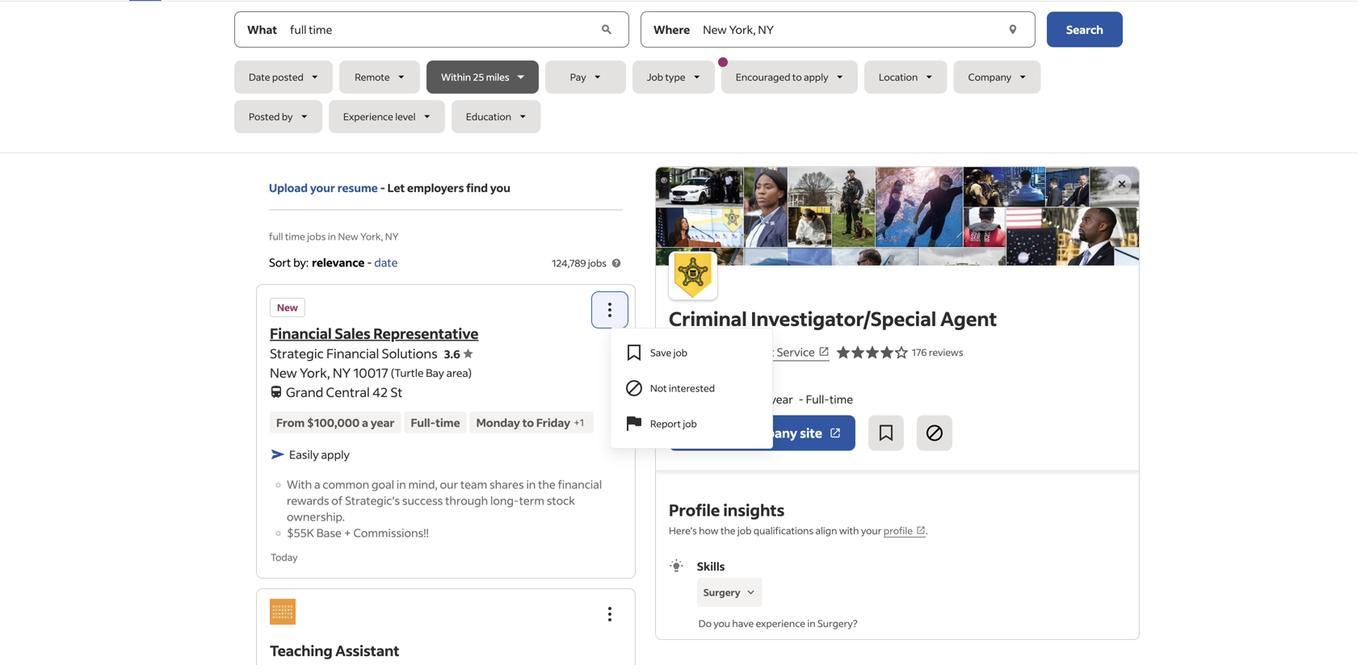 Task type: vqa. For each thing, say whether or not it's contained in the screenshot.
remote dropdown button
yes



Task type: locate. For each thing, give the bounding box(es) containing it.
surgery button
[[697, 579, 762, 608]]

company
[[740, 425, 798, 442]]

1 horizontal spatial full-
[[806, 392, 830, 407]]

here's how the job qualifications align with your
[[669, 525, 884, 537]]

posted
[[249, 110, 280, 123]]

None search field
[[234, 11, 1123, 140]]

0 vertical spatial job
[[674, 347, 688, 359]]

10017
[[354, 365, 388, 381]]

surgery down skills
[[704, 587, 741, 599]]

save job button
[[612, 335, 772, 371]]

0 vertical spatial apply
[[804, 71, 829, 83]]

0 vertical spatial full-
[[806, 392, 830, 407]]

1 horizontal spatial time
[[436, 416, 460, 430]]

close job details image
[[1113, 175, 1132, 194]]

clear element up company dropdown button
[[1005, 21, 1022, 38]]

upload your resume link
[[269, 179, 378, 196]]

0 vertical spatial to
[[793, 71, 802, 83]]

0 horizontal spatial you
[[490, 181, 511, 195]]

qualifications
[[754, 525, 814, 537]]

1 clear element from the left
[[598, 21, 615, 38]]

42
[[373, 384, 388, 401]]

teaching
[[270, 642, 333, 661]]

0 horizontal spatial full-
[[411, 416, 436, 430]]

2 vertical spatial new
[[270, 365, 297, 381]]

common
[[323, 477, 370, 492]]

0 horizontal spatial jobs
[[307, 230, 326, 243]]

0 vertical spatial your
[[310, 181, 335, 195]]

job right the save
[[674, 347, 688, 359]]

a
[[762, 392, 768, 407], [362, 416, 368, 430], [314, 477, 321, 492]]

monday to friday + 1
[[477, 416, 584, 430]]

your right with
[[861, 525, 882, 537]]

0 horizontal spatial surgery
[[704, 587, 741, 599]]

1 horizontal spatial you
[[714, 618, 731, 630]]

0 horizontal spatial the
[[538, 477, 556, 492]]

jobs left help icon
[[588, 257, 607, 270]]

1 horizontal spatial surgery
[[818, 618, 853, 630]]

to right encouraged
[[793, 71, 802, 83]]

a right $100,000
[[362, 416, 368, 430]]

financial down sales
[[326, 345, 379, 362]]

0 horizontal spatial time
[[285, 230, 305, 243]]

time down 4 out of 5 stars. link to 176 company reviews (opens in a new tab) image
[[830, 392, 853, 407]]

the right how
[[721, 525, 736, 537]]

your right upload
[[310, 181, 335, 195]]

strategic financial solutions
[[270, 345, 438, 362]]

1 horizontal spatial +
[[574, 416, 580, 429]]

mind,
[[409, 477, 438, 492]]

0 vertical spatial a
[[762, 392, 768, 407]]

1 horizontal spatial clear element
[[1005, 21, 1022, 38]]

1 vertical spatial your
[[861, 525, 882, 537]]

+ right friday
[[574, 416, 580, 429]]

a right with
[[314, 477, 321, 492]]

4 out of 5 stars. link to 176 company reviews (opens in a new tab) image
[[836, 343, 909, 362]]

1 vertical spatial surgery
[[818, 618, 853, 630]]

$111,157
[[719, 392, 760, 407]]

new up transit information image
[[270, 365, 297, 381]]

area
[[447, 366, 468, 380]]

- left let
[[380, 181, 385, 195]]

1 vertical spatial ny
[[333, 365, 351, 381]]

2 vertical spatial job
[[738, 525, 752, 537]]

3.6
[[444, 347, 460, 362]]

full- down bay
[[411, 416, 436, 430]]

date
[[249, 71, 270, 83]]

search button
[[1047, 12, 1123, 47]]

solutions
[[382, 345, 438, 362]]

clear element up pay dropdown button
[[598, 21, 615, 38]]

What field
[[287, 12, 597, 47]]

clear image up company dropdown button
[[1005, 21, 1022, 38]]

to for encouraged
[[793, 71, 802, 83]]

with
[[840, 525, 859, 537]]

with
[[287, 477, 312, 492]]

0 vertical spatial surgery
[[704, 587, 741, 599]]

apply right encouraged
[[804, 71, 829, 83]]

0 vertical spatial year
[[771, 392, 793, 407]]

align
[[816, 525, 838, 537]]

0 horizontal spatial to
[[523, 416, 534, 430]]

not interested button
[[612, 371, 772, 406]]

type
[[666, 71, 686, 83]]

0 vertical spatial jobs
[[307, 230, 326, 243]]

stock
[[547, 494, 575, 508]]

clear element for where
[[1005, 21, 1022, 38]]

how
[[699, 525, 719, 537]]

job down $52,921
[[683, 418, 697, 430]]

in right the goal
[[397, 477, 406, 492]]

0 vertical spatial you
[[490, 181, 511, 195]]

time
[[285, 230, 305, 243], [830, 392, 853, 407], [436, 416, 460, 430]]

let
[[388, 181, 405, 195]]

0 horizontal spatial york,
[[300, 365, 330, 381]]

investigator/special
[[751, 306, 937, 331]]

2 horizontal spatial time
[[830, 392, 853, 407]]

0 horizontal spatial ny
[[333, 365, 351, 381]]

the up stock
[[538, 477, 556, 492]]

1 vertical spatial financial
[[326, 345, 379, 362]]

1 horizontal spatial york,
[[360, 230, 383, 243]]

+ inside monday to friday + 1
[[574, 416, 580, 429]]

0 vertical spatial ny
[[385, 230, 399, 243]]

1 horizontal spatial to
[[793, 71, 802, 83]]

1 vertical spatial job
[[683, 418, 697, 430]]

to for monday
[[523, 416, 534, 430]]

-
[[380, 181, 385, 195], [367, 255, 372, 270], [712, 392, 717, 407], [799, 392, 804, 407]]

0 horizontal spatial your
[[310, 181, 335, 195]]

to left friday
[[523, 416, 534, 430]]

clear element
[[598, 21, 615, 38], [1005, 21, 1022, 38]]

york, up the date 'link'
[[360, 230, 383, 243]]

0 vertical spatial new
[[338, 230, 359, 243]]

ny up date
[[385, 230, 399, 243]]

remote
[[355, 71, 390, 83]]

clear image
[[598, 21, 615, 38], [1005, 21, 1022, 38]]

easily apply
[[289, 448, 350, 462]]

you right find
[[490, 181, 511, 195]]

job type button
[[633, 61, 715, 94]]

ny up 'grand central 42 st'
[[333, 365, 351, 381]]

year down 42
[[371, 416, 395, 430]]

1 horizontal spatial your
[[861, 525, 882, 537]]

2 clear element from the left
[[1005, 21, 1022, 38]]

0 horizontal spatial clear element
[[598, 21, 615, 38]]

job down insights
[[738, 525, 752, 537]]

rewards
[[287, 494, 329, 508]]

job actions menu is collapsed image
[[600, 605, 620, 625]]

within 25 miles button
[[427, 61, 539, 94]]

insights
[[724, 500, 785, 521]]

employers
[[407, 181, 464, 195]]

time left monday on the bottom of page
[[436, 416, 460, 430]]

in
[[328, 230, 336, 243], [397, 477, 406, 492], [526, 477, 536, 492], [808, 618, 816, 630]]

to inside dropdown button
[[793, 71, 802, 83]]

1 vertical spatial a
[[362, 416, 368, 430]]

year up company at the right bottom of the page
[[771, 392, 793, 407]]

1 horizontal spatial year
[[771, 392, 793, 407]]

0 vertical spatial time
[[285, 230, 305, 243]]

not interested
[[651, 382, 715, 395]]

1 vertical spatial new
[[277, 301, 298, 314]]

united
[[669, 345, 704, 359]]

full-time
[[411, 416, 460, 430]]

1 clear image from the left
[[598, 21, 615, 38]]

level
[[395, 110, 416, 123]]

york, up grand
[[300, 365, 330, 381]]

financial up strategic
[[270, 324, 332, 343]]

clear image for what
[[598, 21, 615, 38]]

the inside with a common goal in mind, our team shares in the financial rewards of strategic's success through long-term stock ownership. $55k base + commissions!!
[[538, 477, 556, 492]]

1 horizontal spatial clear image
[[1005, 21, 1022, 38]]

company button
[[954, 61, 1041, 94]]

full time jobs in new york, ny
[[269, 230, 399, 243]]

new up 'relevance'
[[338, 230, 359, 243]]

0 vertical spatial +
[[574, 416, 580, 429]]

1 vertical spatial apply
[[321, 448, 350, 462]]

.
[[926, 525, 928, 537]]

on
[[722, 425, 738, 442]]

full- up site
[[806, 392, 830, 407]]

2 vertical spatial time
[[436, 416, 460, 430]]

0 horizontal spatial clear image
[[598, 21, 615, 38]]

1 vertical spatial to
[[523, 416, 534, 430]]

0 horizontal spatial +
[[344, 526, 351, 541]]

turtle
[[395, 366, 424, 380]]

none search field containing what
[[234, 11, 1123, 140]]

company
[[969, 71, 1012, 83]]

2 clear image from the left
[[1005, 21, 1022, 38]]

1 vertical spatial +
[[344, 526, 351, 541]]

0 horizontal spatial a
[[314, 477, 321, 492]]

25
[[473, 71, 484, 83]]

1 vertical spatial york,
[[300, 365, 330, 381]]

clear image up pay dropdown button
[[598, 21, 615, 38]]

1 horizontal spatial apply
[[804, 71, 829, 83]]

1 horizontal spatial the
[[721, 525, 736, 537]]

1 vertical spatial you
[[714, 618, 731, 630]]

apply right easily
[[321, 448, 350, 462]]

+ right base
[[344, 526, 351, 541]]

miles
[[486, 71, 510, 83]]

with a common goal in mind, our team shares in the financial rewards of strategic's success through long-term stock ownership. $55k base + commissions!!
[[287, 477, 602, 541]]

search
[[1067, 22, 1104, 37]]

pay
[[570, 71, 586, 83]]

1 horizontal spatial jobs
[[588, 257, 607, 270]]

0 vertical spatial the
[[538, 477, 556, 492]]

save this job image
[[877, 424, 896, 443]]

0 horizontal spatial year
[[371, 416, 395, 430]]

financial
[[270, 324, 332, 343], [326, 345, 379, 362]]

jobs
[[307, 230, 326, 243], [588, 257, 607, 270]]

location
[[879, 71, 918, 83]]

full-
[[806, 392, 830, 407], [411, 416, 436, 430]]

here's
[[669, 525, 697, 537]]

+
[[574, 416, 580, 429], [344, 526, 351, 541]]

a right $111,157
[[762, 392, 768, 407]]

clear image for where
[[1005, 21, 1022, 38]]

jobs up by:
[[307, 230, 326, 243]]

surgery right experience on the bottom right of page
[[818, 618, 853, 630]]

have
[[733, 618, 754, 630]]

time right full
[[285, 230, 305, 243]]

education
[[466, 110, 512, 123]]

2 vertical spatial a
[[314, 477, 321, 492]]

location button
[[865, 61, 948, 94]]

transit information image
[[270, 383, 283, 398]]

to
[[793, 71, 802, 83], [523, 416, 534, 430]]

1 vertical spatial year
[[371, 416, 395, 430]]

skills
[[697, 560, 725, 574]]

united states secret service logo image
[[656, 167, 1140, 266], [669, 252, 718, 300]]

you right do
[[714, 618, 731, 630]]

term
[[519, 494, 545, 508]]

new down sort
[[277, 301, 298, 314]]

in right experience on the bottom right of page
[[808, 618, 816, 630]]

not interested image
[[925, 424, 945, 443]]



Task type: describe. For each thing, give the bounding box(es) containing it.
do
[[699, 618, 712, 630]]

long-
[[491, 494, 519, 508]]

1 vertical spatial the
[[721, 525, 736, 537]]

commissions!!
[[354, 526, 429, 541]]

reviews
[[929, 346, 964, 359]]

united states secret service
[[669, 345, 815, 359]]

base
[[317, 526, 342, 541]]

date posted
[[249, 71, 304, 83]]

)
[[468, 366, 472, 380]]

help icon image
[[610, 257, 623, 270]]

save
[[651, 347, 672, 359]]

resume
[[338, 181, 378, 195]]

agent
[[941, 306, 998, 331]]

what
[[247, 22, 277, 37]]

encouraged
[[736, 71, 791, 83]]

report
[[651, 418, 681, 430]]

experience
[[343, 110, 393, 123]]

apply inside dropdown button
[[804, 71, 829, 83]]

time for full time jobs in new york, ny
[[285, 230, 305, 243]]

1 vertical spatial time
[[830, 392, 853, 407]]

sales
[[335, 324, 371, 343]]

time for full-time
[[436, 416, 460, 430]]

where
[[654, 22, 690, 37]]

$100,000
[[307, 416, 360, 430]]

easily
[[289, 448, 319, 462]]

- right $52,921
[[712, 392, 717, 407]]

missing qualification image
[[744, 586, 759, 600]]

1 vertical spatial jobs
[[588, 257, 607, 270]]

monday
[[477, 416, 520, 430]]

sort by: relevance - date
[[269, 255, 398, 270]]

job
[[647, 71, 664, 83]]

apply
[[683, 425, 719, 442]]

financial sales representative button
[[270, 324, 479, 343]]

grand
[[286, 384, 324, 401]]

strategic
[[270, 345, 324, 362]]

clear element for what
[[598, 21, 615, 38]]

today
[[271, 551, 298, 564]]

secret
[[741, 345, 775, 359]]

interested
[[669, 382, 715, 395]]

- left the date 'link'
[[367, 255, 372, 270]]

profile
[[669, 500, 720, 521]]

surgery inside button
[[704, 587, 741, 599]]

report job button
[[612, 406, 772, 442]]

posted by button
[[234, 100, 322, 133]]

date
[[374, 255, 398, 270]]

0 vertical spatial financial
[[270, 324, 332, 343]]

united states secret service link
[[669, 344, 830, 362]]

in up sort by: relevance - date
[[328, 230, 336, 243]]

within
[[441, 71, 471, 83]]

financial sales representative group
[[592, 292, 773, 449]]

job for save job
[[674, 347, 688, 359]]

0 horizontal spatial apply
[[321, 448, 350, 462]]

in up term
[[526, 477, 536, 492]]

2 horizontal spatial a
[[762, 392, 768, 407]]

+ inside with a common goal in mind, our team shares in the financial rewards of strategic's success through long-term stock ownership. $55k base + commissions!!
[[344, 526, 351, 541]]

- up site
[[799, 392, 804, 407]]

pay button
[[545, 61, 626, 94]]

a inside with a common goal in mind, our team shares in the financial rewards of strategic's success through long-term stock ownership. $55k base + commissions!!
[[314, 477, 321, 492]]

upload your resume - let employers find you
[[269, 181, 511, 195]]

site
[[800, 425, 823, 442]]

124,789
[[552, 257, 586, 270]]

profile
[[884, 525, 913, 537]]

from
[[276, 416, 305, 430]]

1 vertical spatial full-
[[411, 416, 436, 430]]

new for new
[[277, 301, 298, 314]]

date link
[[374, 255, 398, 270]]

save job
[[651, 347, 688, 359]]

?
[[853, 618, 858, 630]]

Where field
[[700, 12, 1004, 47]]

by:
[[293, 255, 309, 270]]

apply on company site
[[683, 425, 823, 442]]

assistant
[[336, 642, 400, 661]]

job actions image
[[600, 301, 620, 320]]

grand central 42 st
[[286, 384, 403, 401]]

176
[[912, 346, 927, 359]]

posted by
[[249, 110, 293, 123]]

0 vertical spatial york,
[[360, 230, 383, 243]]

not
[[651, 382, 667, 395]]

by
[[282, 110, 293, 123]]

124,789 jobs
[[552, 257, 607, 270]]

1 horizontal spatial ny
[[385, 230, 399, 243]]

bay
[[426, 366, 444, 380]]

education button
[[452, 100, 541, 133]]

profile link
[[884, 525, 926, 538]]

strategic's
[[345, 494, 400, 508]]

encouraged to apply
[[736, 71, 829, 83]]

shares
[[490, 477, 524, 492]]

our
[[440, 477, 458, 492]]

team
[[461, 477, 487, 492]]

teaching assistant
[[270, 642, 400, 661]]

financial
[[558, 477, 602, 492]]

within 25 miles
[[441, 71, 510, 83]]

relevance
[[312, 255, 365, 270]]

sort
[[269, 255, 291, 270]]

176 reviews
[[912, 346, 964, 359]]

experience level button
[[329, 100, 445, 133]]

date posted button
[[234, 61, 333, 94]]

new york, ny 10017 ( turtle bay area )
[[270, 365, 472, 381]]

apply on company site button
[[669, 416, 856, 451]]

job for report job
[[683, 418, 697, 430]]

representative
[[374, 324, 479, 343]]

$52,921
[[669, 392, 710, 407]]

new for new york, ny 10017 ( turtle bay area )
[[270, 365, 297, 381]]

1 horizontal spatial a
[[362, 416, 368, 430]]

$55k
[[287, 526, 314, 541]]

through
[[445, 494, 488, 508]]

3.6 out of five stars rating image
[[444, 347, 473, 362]]

criminal
[[669, 306, 747, 331]]

$52,921 - $111,157 a year - full-time
[[669, 392, 853, 407]]



